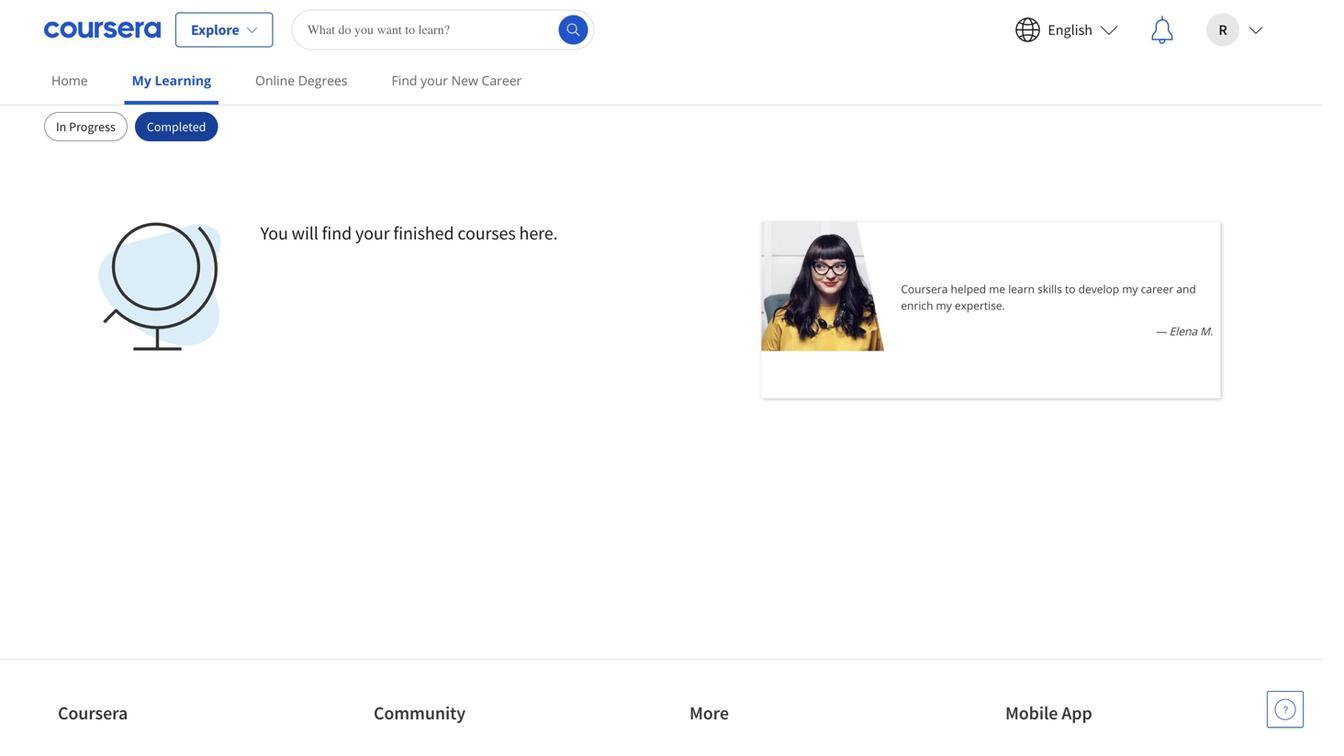 Task type: vqa. For each thing, say whether or not it's contained in the screenshot.
ELENA
yes



Task type: locate. For each thing, give the bounding box(es) containing it.
explore button
[[175, 12, 273, 47]]

0 horizontal spatial my
[[937, 298, 952, 313]]

my up the completed button
[[132, 72, 151, 89]]

your right find
[[421, 72, 448, 89]]

career
[[482, 72, 522, 89]]

home
[[51, 72, 88, 89]]

progress
[[69, 119, 116, 135]]

1 vertical spatial your
[[356, 222, 390, 245]]

0 horizontal spatial coursera
[[58, 702, 128, 725]]

develop
[[1079, 282, 1120, 297]]

m.
[[1201, 324, 1214, 339]]

home link
[[44, 60, 95, 101]]

1 horizontal spatial my
[[1123, 282, 1139, 297]]

english
[[1049, 21, 1093, 39]]

your
[[421, 72, 448, 89], [356, 222, 390, 245]]

tab list
[[44, 112, 1279, 141]]

completed button
[[135, 112, 218, 141]]

my
[[44, 50, 76, 82], [132, 72, 151, 89]]

None search field
[[292, 10, 595, 50]]

mobile app
[[1006, 702, 1093, 725]]

my learning
[[44, 50, 177, 82], [132, 72, 211, 89]]

coursera for coursera helped me learn skills to develop my career and enrich my expertise.
[[902, 282, 949, 297]]

1 horizontal spatial coursera
[[902, 282, 949, 297]]

globe image
[[96, 222, 224, 351]]

my learning up the completed button
[[132, 72, 211, 89]]

in progress button
[[44, 112, 128, 141]]

my left career in the right top of the page
[[1123, 282, 1139, 297]]

expertise.
[[955, 298, 1006, 313]]

my down coursera image
[[44, 50, 76, 82]]

new
[[452, 72, 479, 89]]

elena
[[1170, 324, 1198, 339]]

coursera
[[902, 282, 949, 297], [58, 702, 128, 725]]

coursera inside coursera helped me learn skills to develop my career and enrich my expertise.
[[902, 282, 949, 297]]

0 horizontal spatial my
[[44, 50, 76, 82]]

—
[[1156, 324, 1167, 339]]

1 horizontal spatial my
[[132, 72, 151, 89]]

1 vertical spatial coursera
[[58, 702, 128, 725]]

1 horizontal spatial your
[[421, 72, 448, 89]]

0 horizontal spatial your
[[356, 222, 390, 245]]

0 vertical spatial your
[[421, 72, 448, 89]]

my
[[1123, 282, 1139, 297], [937, 298, 952, 313]]

learning
[[81, 50, 177, 82], [155, 72, 211, 89]]

my right enrich
[[937, 298, 952, 313]]

0 vertical spatial coursera
[[902, 282, 949, 297]]

find your new career
[[392, 72, 522, 89]]

your right the find
[[356, 222, 390, 245]]

online degrees
[[255, 72, 348, 89]]

in
[[56, 119, 66, 135]]

1 vertical spatial my
[[937, 298, 952, 313]]

english button
[[1001, 0, 1134, 59]]



Task type: describe. For each thing, give the bounding box(es) containing it.
mobile
[[1006, 702, 1059, 725]]

coursera helped me learn skills to develop my career and enrich my expertise.
[[902, 282, 1197, 313]]

learning down coursera image
[[81, 50, 177, 82]]

What do you want to learn? text field
[[292, 10, 595, 50]]

community
[[374, 702, 466, 725]]

tab list containing in progress
[[44, 112, 1279, 141]]

enrich
[[902, 298, 934, 313]]

me
[[990, 282, 1006, 297]]

my learning link
[[125, 60, 219, 105]]

my learning down coursera image
[[44, 50, 177, 82]]

in progress
[[56, 119, 116, 135]]

skills
[[1038, 282, 1063, 297]]

career
[[1142, 282, 1174, 297]]

finished
[[394, 222, 454, 245]]

you will find your finished courses here.
[[261, 222, 558, 245]]

learning up the completed button
[[155, 72, 211, 89]]

app
[[1062, 702, 1093, 725]]

online degrees link
[[248, 60, 355, 101]]

will
[[292, 222, 319, 245]]

— elena m.
[[1156, 324, 1214, 339]]

help center image
[[1275, 699, 1297, 721]]

find your new career link
[[385, 60, 529, 101]]

here.
[[520, 222, 558, 245]]

more
[[690, 702, 729, 725]]

courses
[[458, 222, 516, 245]]

completed
[[147, 119, 206, 135]]

coursera image
[[44, 15, 161, 45]]

you
[[261, 222, 288, 245]]

find
[[322, 222, 352, 245]]

coursera for coursera
[[58, 702, 128, 725]]

learn
[[1009, 282, 1035, 297]]

0 vertical spatial my
[[1123, 282, 1139, 297]]

online
[[255, 72, 295, 89]]

to
[[1066, 282, 1076, 297]]

and
[[1177, 282, 1197, 297]]

degrees
[[298, 72, 348, 89]]

explore
[[191, 21, 240, 39]]

helped
[[951, 282, 987, 297]]

r button
[[1192, 0, 1279, 59]]

r
[[1219, 21, 1228, 39]]

find
[[392, 72, 418, 89]]



